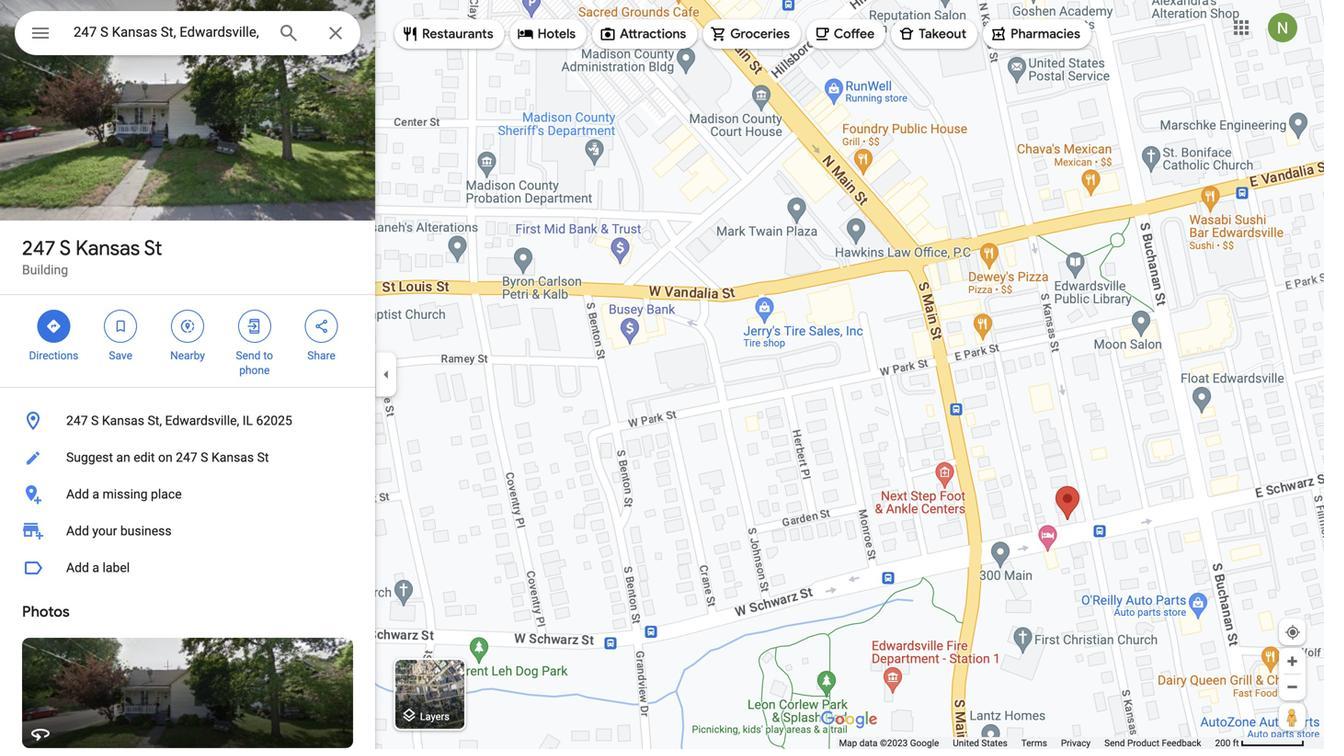 Task type: locate. For each thing, give the bounding box(es) containing it.
247 inside '247 s kansas st building'
[[22, 235, 55, 261]]

footer
[[839, 737, 1215, 749]]

0 horizontal spatial send
[[236, 349, 261, 362]]

kansas up '' on the top left of page
[[76, 235, 140, 261]]

send up phone
[[236, 349, 261, 362]]

add down suggest
[[66, 487, 89, 502]]

send for send to phone
[[236, 349, 261, 362]]

1 vertical spatial a
[[92, 560, 99, 576]]

s up "building"
[[59, 235, 71, 261]]

add
[[66, 487, 89, 502], [66, 524, 89, 539], [66, 560, 89, 576]]

suggest
[[66, 450, 113, 465]]

add left label
[[66, 560, 89, 576]]

247 s kansas st, edwardsville, il 62025
[[66, 413, 292, 428]]

1 horizontal spatial 247
[[66, 413, 88, 428]]

0 vertical spatial st
[[144, 235, 162, 261]]

directions
[[29, 349, 78, 362]]

map data ©2023 google
[[839, 738, 939, 749]]

restaurants
[[422, 26, 493, 42]]

add for add a label
[[66, 560, 89, 576]]

send left product
[[1104, 738, 1125, 749]]

send inside send to phone
[[236, 349, 261, 362]]

2 vertical spatial add
[[66, 560, 89, 576]]

247 up suggest
[[66, 413, 88, 428]]

2 a from the top
[[92, 560, 99, 576]]

st
[[144, 235, 162, 261], [257, 450, 269, 465]]

2 horizontal spatial 247
[[176, 450, 197, 465]]

to
[[263, 349, 273, 362]]

kansas inside button
[[102, 413, 144, 428]]

hotels button
[[510, 12, 587, 56]]

a left label
[[92, 560, 99, 576]]

0 horizontal spatial 247
[[22, 235, 55, 261]]

send for send product feedback
[[1104, 738, 1125, 749]]

0 vertical spatial send
[[236, 349, 261, 362]]

pharmacies
[[1011, 26, 1080, 42]]

2 horizontal spatial s
[[201, 450, 208, 465]]

200 ft
[[1215, 738, 1239, 749]]

a left missing
[[92, 487, 99, 502]]

0 vertical spatial add
[[66, 487, 89, 502]]


[[179, 316, 196, 337]]

none field inside 247 s kansas st, edwardsville, il 62025 field
[[74, 21, 263, 43]]

s down edwardsville,
[[201, 450, 208, 465]]

map
[[839, 738, 857, 749]]

add a missing place button
[[0, 476, 375, 513]]

247 s kansas st building
[[22, 235, 162, 278]]

1 vertical spatial add
[[66, 524, 89, 539]]

0 horizontal spatial st
[[144, 235, 162, 261]]

247 right on
[[176, 450, 197, 465]]

show your location image
[[1284, 624, 1301, 641]]

add left your
[[66, 524, 89, 539]]

kansas left st,
[[102, 413, 144, 428]]

247 s kansas st, edwardsville, il 62025 button
[[0, 403, 375, 440]]

zoom out image
[[1285, 680, 1299, 694]]

attractions
[[620, 26, 686, 42]]

247 s kansas st main content
[[0, 0, 375, 749]]

a for label
[[92, 560, 99, 576]]

0 vertical spatial 247
[[22, 235, 55, 261]]

200
[[1215, 738, 1231, 749]]

united states
[[953, 738, 1008, 749]]

coffee button
[[806, 12, 886, 56]]

coffee
[[834, 26, 875, 42]]

footer inside google maps element
[[839, 737, 1215, 749]]

1 vertical spatial send
[[1104, 738, 1125, 749]]

0 vertical spatial a
[[92, 487, 99, 502]]

collapse side panel image
[[376, 365, 396, 385]]

ft
[[1233, 738, 1239, 749]]

send to phone
[[236, 349, 273, 377]]

footer containing map data ©2023 google
[[839, 737, 1215, 749]]

1 vertical spatial 247
[[66, 413, 88, 428]]

kansas
[[76, 235, 140, 261], [102, 413, 144, 428], [211, 450, 254, 465]]

3 add from the top
[[66, 560, 89, 576]]

None field
[[74, 21, 263, 43]]

business
[[120, 524, 172, 539]]

247 inside button
[[66, 413, 88, 428]]

1 vertical spatial s
[[91, 413, 99, 428]]

a
[[92, 487, 99, 502], [92, 560, 99, 576]]

zoom in image
[[1285, 655, 1299, 668]]

1 add from the top
[[66, 487, 89, 502]]

1 horizontal spatial s
[[91, 413, 99, 428]]

1 a from the top
[[92, 487, 99, 502]]

groceries
[[730, 26, 790, 42]]

s for st
[[59, 235, 71, 261]]

restaurants button
[[394, 12, 504, 56]]

privacy button
[[1061, 737, 1091, 749]]

st inside button
[[257, 450, 269, 465]]

send inside button
[[1104, 738, 1125, 749]]

suggest an edit on 247 s kansas st button
[[0, 440, 375, 476]]

add your business
[[66, 524, 172, 539]]

1 horizontal spatial st
[[257, 450, 269, 465]]


[[313, 316, 330, 337]]

kansas inside button
[[211, 450, 254, 465]]

247 up "building"
[[22, 235, 55, 261]]

s
[[59, 235, 71, 261], [91, 413, 99, 428], [201, 450, 208, 465]]

kansas down il
[[211, 450, 254, 465]]

add your business link
[[0, 513, 375, 550]]

0 vertical spatial kansas
[[76, 235, 140, 261]]

kansas inside '247 s kansas st building'
[[76, 235, 140, 261]]

2 vertical spatial s
[[201, 450, 208, 465]]

s up suggest
[[91, 413, 99, 428]]

2 add from the top
[[66, 524, 89, 539]]

add for add your business
[[66, 524, 89, 539]]

st inside '247 s kansas st building'
[[144, 235, 162, 261]]

0 vertical spatial s
[[59, 235, 71, 261]]

1 vertical spatial kansas
[[102, 413, 144, 428]]

247 S Kansas St, Edwardsville, IL 62025 field
[[15, 11, 360, 55]]

247
[[22, 235, 55, 261], [66, 413, 88, 428], [176, 450, 197, 465]]

0 horizontal spatial s
[[59, 235, 71, 261]]

product
[[1127, 738, 1159, 749]]


[[246, 316, 263, 337]]


[[45, 316, 62, 337]]


[[112, 316, 129, 337]]

1 horizontal spatial send
[[1104, 738, 1125, 749]]

1 vertical spatial st
[[257, 450, 269, 465]]

2 vertical spatial 247
[[176, 450, 197, 465]]

s inside button
[[91, 413, 99, 428]]

il
[[242, 413, 253, 428]]

s inside '247 s kansas st building'
[[59, 235, 71, 261]]

2 vertical spatial kansas
[[211, 450, 254, 465]]

label
[[102, 560, 130, 576]]

send
[[236, 349, 261, 362], [1104, 738, 1125, 749]]

62025
[[256, 413, 292, 428]]

share
[[307, 349, 335, 362]]



Task type: describe. For each thing, give the bounding box(es) containing it.

[[29, 20, 51, 46]]

st,
[[148, 413, 162, 428]]

pharmacies button
[[983, 12, 1091, 56]]

attractions button
[[592, 12, 697, 56]]

united
[[953, 738, 979, 749]]

247 inside button
[[176, 450, 197, 465]]

200 ft button
[[1215, 738, 1305, 749]]

place
[[151, 487, 182, 502]]

©2023
[[880, 738, 908, 749]]

google maps element
[[0, 0, 1324, 749]]

show street view coverage image
[[1279, 703, 1306, 731]]

add a label button
[[0, 550, 375, 587]]

a for missing
[[92, 487, 99, 502]]

edit
[[134, 450, 155, 465]]

takeout
[[919, 26, 966, 42]]

send product feedback button
[[1104, 737, 1201, 749]]

actions for 247 s kansas st region
[[0, 295, 375, 387]]

photos
[[22, 603, 70, 622]]

 button
[[15, 11, 66, 59]]

247 for st,
[[66, 413, 88, 428]]

add a label
[[66, 560, 130, 576]]

an
[[116, 450, 130, 465]]

united states button
[[953, 737, 1008, 749]]

send product feedback
[[1104, 738, 1201, 749]]

data
[[859, 738, 878, 749]]

layers
[[420, 711, 450, 723]]

add for add a missing place
[[66, 487, 89, 502]]

save
[[109, 349, 132, 362]]

edwardsville,
[[165, 413, 239, 428]]

your
[[92, 524, 117, 539]]

on
[[158, 450, 173, 465]]

nearby
[[170, 349, 205, 362]]

states
[[981, 738, 1008, 749]]

kansas for st
[[76, 235, 140, 261]]

 search field
[[15, 11, 360, 59]]

missing
[[102, 487, 148, 502]]

takeout button
[[891, 12, 977, 56]]

terms button
[[1021, 737, 1047, 749]]

feedback
[[1162, 738, 1201, 749]]

google
[[910, 738, 939, 749]]

hotels
[[538, 26, 576, 42]]

phone
[[239, 364, 270, 377]]

building
[[22, 263, 68, 278]]

s inside button
[[201, 450, 208, 465]]

google account: natalie lubich  
(natalie.lubich@adept.ai) image
[[1268, 13, 1297, 42]]

s for st,
[[91, 413, 99, 428]]

privacy
[[1061, 738, 1091, 749]]

kansas for st,
[[102, 413, 144, 428]]

terms
[[1021, 738, 1047, 749]]

suggest an edit on 247 s kansas st
[[66, 450, 269, 465]]

247 for st
[[22, 235, 55, 261]]

groceries button
[[703, 12, 801, 56]]

add a missing place
[[66, 487, 182, 502]]



Task type: vqa. For each thing, say whether or not it's contained in the screenshot.


